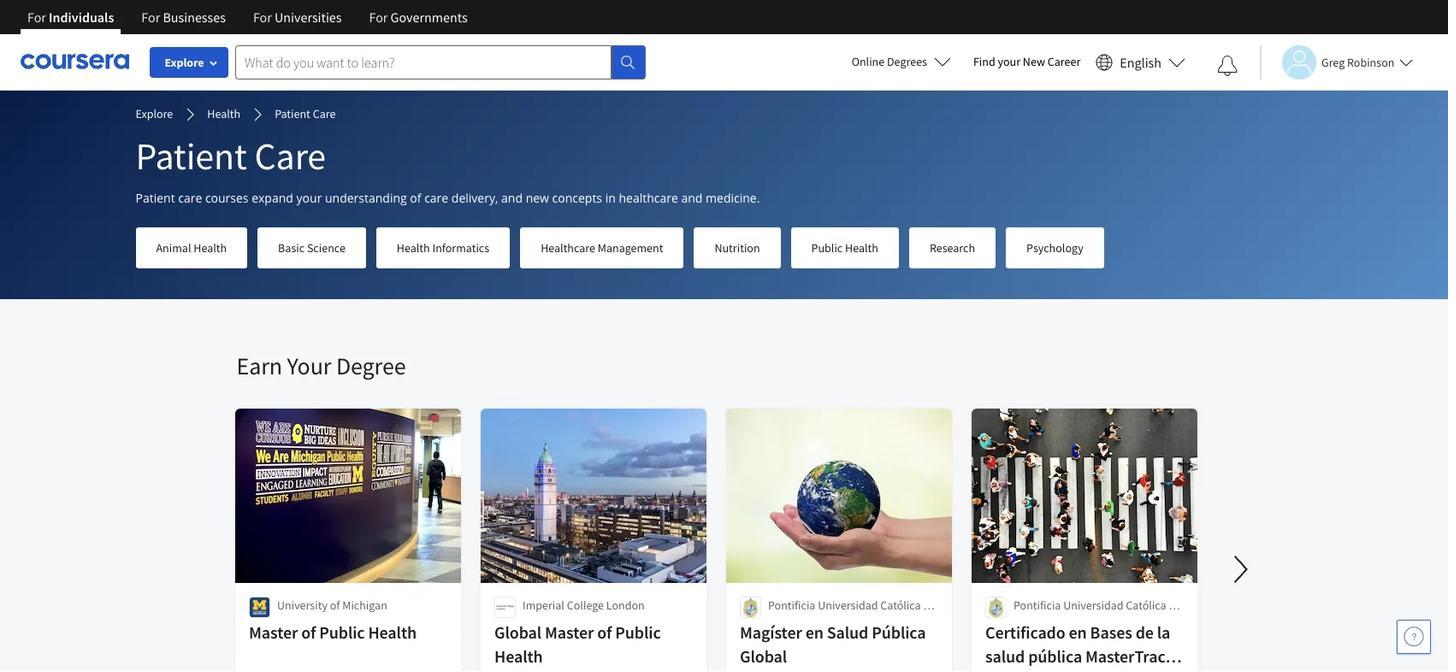 Task type: vqa. For each thing, say whether or not it's contained in the screenshot.
Health Informatics link
yes



Task type: locate. For each thing, give the bounding box(es) containing it.
0 horizontal spatial chile
[[768, 615, 793, 630]]

de up la at right
[[1168, 598, 1181, 613]]

católica for de
[[1125, 598, 1166, 613]]

your right "find"
[[998, 54, 1021, 69]]

1 horizontal spatial care
[[424, 190, 448, 206]]

2 for from the left
[[141, 9, 160, 26]]

concepts
[[552, 190, 602, 206]]

patient
[[275, 106, 310, 121], [136, 133, 247, 180], [136, 190, 175, 206]]

1 pontificia universidad católica de chile from the left
[[768, 598, 935, 630]]

1 care from the left
[[178, 190, 202, 206]]

pontificia up magíster at bottom
[[768, 598, 815, 613]]

1 and from the left
[[501, 190, 523, 206]]

2 master from the left
[[544, 622, 594, 643]]

0 horizontal spatial católica
[[880, 598, 920, 613]]

1 horizontal spatial de
[[1135, 622, 1153, 643]]

care
[[178, 190, 202, 206], [424, 190, 448, 206]]

1 pontificia from the left
[[768, 598, 815, 613]]

global down magíster at bottom
[[739, 646, 787, 667]]

1 vertical spatial global
[[739, 646, 787, 667]]

research
[[930, 240, 975, 256]]

explore down explore dropdown button
[[136, 106, 173, 121]]

basic
[[278, 240, 305, 256]]

explore inside explore dropdown button
[[165, 55, 204, 70]]

de
[[923, 598, 935, 613], [1168, 598, 1181, 613], [1135, 622, 1153, 643]]

0 horizontal spatial pontificia
[[768, 598, 815, 613]]

explore down for businesses
[[165, 55, 204, 70]]

psychology link
[[1006, 228, 1104, 269]]

None search field
[[235, 45, 646, 79]]

en
[[805, 622, 823, 643], [1068, 622, 1087, 643]]

2 pontificia universidad católica de chile image from the left
[[985, 597, 1006, 618]]

patient right the health link
[[275, 106, 310, 121]]

1 horizontal spatial pontificia
[[1013, 598, 1061, 613]]

en up pública
[[1068, 622, 1087, 643]]

0 vertical spatial explore
[[165, 55, 204, 70]]

basic science
[[278, 240, 345, 256]]

1 for from the left
[[27, 9, 46, 26]]

0 horizontal spatial your
[[296, 190, 322, 206]]

0 horizontal spatial master
[[248, 622, 298, 643]]

1 vertical spatial your
[[296, 190, 322, 206]]

en for bases
[[1068, 622, 1087, 643]]

0 horizontal spatial pontificia universidad católica de chile
[[768, 598, 935, 630]]

chile up salud
[[1013, 615, 1038, 630]]

católica up pública at the bottom right of page
[[880, 598, 920, 613]]

london
[[606, 598, 644, 613]]

individuals
[[49, 9, 114, 26]]

healthcare management link
[[520, 228, 684, 269]]

2 horizontal spatial public
[[811, 240, 843, 256]]

informatics
[[432, 240, 489, 256]]

new
[[526, 190, 549, 206]]

animal
[[156, 240, 191, 256]]

1 horizontal spatial católica
[[1125, 598, 1166, 613]]

pontificia universidad católica de chile image up magíster at bottom
[[739, 597, 761, 618]]

global inside magíster en salud pública global
[[739, 646, 787, 667]]

2 pontificia universidad católica de chile from the left
[[1013, 598, 1181, 630]]

of down university
[[301, 622, 315, 643]]

2 católica from the left
[[1125, 598, 1166, 613]]

degree
[[336, 351, 406, 381]]

and left medicine.
[[681, 190, 703, 206]]

0 vertical spatial your
[[998, 54, 1021, 69]]

public
[[811, 240, 843, 256], [319, 622, 364, 643], [615, 622, 660, 643]]

for left individuals
[[27, 9, 46, 26]]

care left 'courses'
[[178, 190, 202, 206]]

for for businesses
[[141, 9, 160, 26]]

What do you want to learn? text field
[[235, 45, 612, 79]]

of right the understanding
[[410, 190, 421, 206]]

0 horizontal spatial pontificia universidad católica de chile image
[[739, 597, 761, 618]]

imperial
[[522, 598, 564, 613]]

1 pontificia universidad católica de chile image from the left
[[739, 597, 761, 618]]

pontificia
[[768, 598, 815, 613], [1013, 598, 1061, 613]]

patient up the "animal"
[[136, 190, 175, 206]]

universidad up 'bases'
[[1063, 598, 1123, 613]]

patient care right the health link
[[275, 106, 336, 121]]

1 católica from the left
[[880, 598, 920, 613]]

1 horizontal spatial public
[[615, 622, 660, 643]]

university
[[277, 598, 327, 613]]

global
[[494, 622, 541, 643], [739, 646, 787, 667]]

health informatics link
[[376, 228, 510, 269]]

master down imperial college london
[[544, 622, 594, 643]]

1 chile from the left
[[768, 615, 793, 630]]

1 horizontal spatial en
[[1068, 622, 1087, 643]]

1 universidad from the left
[[817, 598, 878, 613]]

patient care
[[275, 106, 336, 121], [136, 133, 326, 180]]

mastertrack®
[[1085, 646, 1181, 667]]

pontificia universidad católica de chile
[[768, 598, 935, 630], [1013, 598, 1181, 630]]

1 master from the left
[[248, 622, 298, 643]]

explore
[[165, 55, 204, 70], [136, 106, 173, 121]]

master
[[248, 622, 298, 643], [544, 622, 594, 643]]

de left la at right
[[1135, 622, 1153, 643]]

public health
[[811, 240, 878, 256]]

find your new career link
[[965, 51, 1089, 73]]

pontificia up "certificado"
[[1013, 598, 1061, 613]]

0 horizontal spatial en
[[805, 622, 823, 643]]

1 vertical spatial care
[[254, 133, 326, 180]]

4 for from the left
[[369, 9, 388, 26]]

2 horizontal spatial de
[[1168, 598, 1181, 613]]

robinson
[[1347, 54, 1395, 70]]

delivery,
[[451, 190, 498, 206]]

en inside certificado en bases de la salud pública mastertrack® certificate
[[1068, 622, 1087, 643]]

1 horizontal spatial chile
[[1013, 615, 1038, 630]]

global master of public health
[[494, 622, 660, 667]]

1 horizontal spatial pontificia universidad católica de chile image
[[985, 597, 1006, 618]]

english button
[[1089, 34, 1192, 90]]

chevron down image
[[66, 26, 78, 38]]

2 pontificia from the left
[[1013, 598, 1061, 613]]

1 vertical spatial patient care
[[136, 133, 326, 180]]

1 horizontal spatial and
[[681, 190, 703, 206]]

your right expand
[[296, 190, 322, 206]]

of inside global master of public health
[[597, 622, 611, 643]]

health
[[207, 106, 240, 121], [194, 240, 227, 256], [397, 240, 430, 256], [845, 240, 878, 256], [368, 622, 416, 643], [494, 646, 542, 667]]

0 horizontal spatial universidad
[[817, 598, 878, 613]]

health link
[[207, 105, 240, 124]]

of
[[410, 190, 421, 206], [330, 598, 340, 613], [301, 622, 315, 643], [597, 622, 611, 643]]

imperial college london image
[[494, 597, 515, 618]]

master down university of michigan image
[[248, 622, 298, 643]]

en inside magíster en salud pública global
[[805, 622, 823, 643]]

patient care down the health link
[[136, 133, 326, 180]]

psychology
[[1027, 240, 1084, 256]]

for left universities
[[253, 9, 272, 26]]

for left businesses
[[141, 9, 160, 26]]

public inside global master of public health
[[615, 622, 660, 643]]

care
[[313, 106, 336, 121], [254, 133, 326, 180]]

imperial college london
[[522, 598, 644, 613]]

earn your degree
[[237, 351, 406, 381]]

for universities
[[253, 9, 342, 26]]

patient down the health link
[[136, 133, 247, 180]]

chile
[[768, 615, 793, 630], [1013, 615, 1038, 630]]

0 vertical spatial care
[[313, 106, 336, 121]]

university of michigan
[[277, 598, 387, 613]]

for
[[27, 9, 46, 26], [141, 9, 160, 26], [253, 9, 272, 26], [369, 9, 388, 26]]

find your new career
[[973, 54, 1081, 69]]

1 horizontal spatial universidad
[[1063, 598, 1123, 613]]

0 horizontal spatial public
[[319, 622, 364, 643]]

católica
[[880, 598, 920, 613], [1125, 598, 1166, 613]]

universidad
[[817, 598, 878, 613], [1063, 598, 1123, 613]]

de up pública at the bottom right of page
[[923, 598, 935, 613]]

help center image
[[1404, 627, 1424, 648]]

master inside global master of public health
[[544, 622, 594, 643]]

0 horizontal spatial care
[[178, 190, 202, 206]]

global down the imperial college london icon
[[494, 622, 541, 643]]

pontificia universidad católica de chile image up "certificado"
[[985, 597, 1006, 618]]

greg robinson
[[1322, 54, 1395, 70]]

for left governments in the top of the page
[[369, 9, 388, 26]]

0 horizontal spatial de
[[923, 598, 935, 613]]

animal health
[[156, 240, 227, 256]]

of down "college"
[[597, 622, 611, 643]]

healthcare
[[541, 240, 595, 256]]

0 vertical spatial global
[[494, 622, 541, 643]]

for for governments
[[369, 9, 388, 26]]

care left delivery,
[[424, 190, 448, 206]]

universidad up salud
[[817, 598, 878, 613]]

your
[[998, 54, 1021, 69], [296, 190, 322, 206]]

and left new in the left top of the page
[[501, 190, 523, 206]]

chile left salud
[[768, 615, 793, 630]]

1 horizontal spatial master
[[544, 622, 594, 643]]

1 horizontal spatial global
[[739, 646, 787, 667]]

for for individuals
[[27, 9, 46, 26]]

earn
[[237, 351, 282, 381]]

0 horizontal spatial and
[[501, 190, 523, 206]]

chile for certificado
[[1013, 615, 1038, 630]]

2 en from the left
[[1068, 622, 1087, 643]]

1 en from the left
[[805, 622, 823, 643]]

magíster
[[739, 622, 802, 643]]

en left salud
[[805, 622, 823, 643]]

1 vertical spatial patient
[[136, 133, 247, 180]]

and
[[501, 190, 523, 206], [681, 190, 703, 206]]

católica up la at right
[[1125, 598, 1166, 613]]

certificate
[[985, 670, 1060, 671]]

2 chile from the left
[[1013, 615, 1038, 630]]

3 for from the left
[[253, 9, 272, 26]]

universities
[[275, 9, 342, 26]]

0 horizontal spatial global
[[494, 622, 541, 643]]

online degrees button
[[838, 43, 965, 80]]

2 universidad from the left
[[1063, 598, 1123, 613]]

michigan
[[342, 598, 387, 613]]

pontificia universidad católica de chile image
[[739, 597, 761, 618], [985, 597, 1006, 618]]

governments
[[391, 9, 468, 26]]

1 horizontal spatial pontificia universidad católica de chile
[[1013, 598, 1181, 630]]

universidad for bases
[[1063, 598, 1123, 613]]

courses
[[205, 190, 249, 206]]



Task type: describe. For each thing, give the bounding box(es) containing it.
pontificia for certificado
[[1013, 598, 1061, 613]]

universidad for salud
[[817, 598, 878, 613]]

salud
[[985, 646, 1025, 667]]

earn your degree carousel element
[[228, 299, 1448, 671]]

for for universities
[[253, 9, 272, 26]]

for governments
[[369, 9, 468, 26]]

la
[[1157, 622, 1170, 643]]

en for salud
[[805, 622, 823, 643]]

your
[[287, 351, 331, 381]]

global inside global master of public health
[[494, 622, 541, 643]]

university of michigan image
[[248, 597, 270, 618]]

healthcare management
[[541, 240, 663, 256]]

1 horizontal spatial your
[[998, 54, 1021, 69]]

2 care from the left
[[424, 190, 448, 206]]

next slide image
[[1220, 549, 1261, 590]]

new
[[1023, 54, 1045, 69]]

2 vertical spatial patient
[[136, 190, 175, 206]]

pontificia universidad católica de chile image for certificado en bases de la salud pública mastertrack® certificate
[[985, 597, 1006, 618]]

research link
[[909, 228, 996, 269]]

nutrition link
[[694, 228, 781, 269]]

de for magíster en salud pública global
[[923, 598, 935, 613]]

pública
[[871, 622, 925, 643]]

0 vertical spatial patient
[[275, 106, 310, 121]]

2 and from the left
[[681, 190, 703, 206]]

health inside global master of public health
[[494, 646, 542, 667]]

bases
[[1090, 622, 1132, 643]]

nutrition
[[715, 240, 760, 256]]

medicine.
[[706, 190, 760, 206]]

banner navigation
[[14, 0, 481, 34]]

understanding
[[325, 190, 407, 206]]

degrees
[[887, 54, 927, 69]]

pontificia for magíster
[[768, 598, 815, 613]]

greg robinson button
[[1260, 45, 1413, 79]]

find
[[973, 54, 995, 69]]

for individuals
[[27, 9, 114, 26]]

magíster en salud pública global
[[739, 622, 925, 667]]

chile for magíster
[[768, 615, 793, 630]]

public health link
[[791, 228, 899, 269]]

college
[[566, 598, 604, 613]]

basic science link
[[258, 228, 366, 269]]

salud
[[826, 622, 868, 643]]

0 vertical spatial patient care
[[275, 106, 336, 121]]

online degrees
[[852, 54, 927, 69]]

certificado
[[985, 622, 1065, 643]]

career
[[1048, 54, 1081, 69]]

coursera image
[[21, 48, 129, 75]]

expand
[[252, 190, 293, 206]]

management
[[598, 240, 663, 256]]

of up master of public health
[[330, 598, 340, 613]]

de for certificado en bases de la salud pública mastertrack® certificate
[[1168, 598, 1181, 613]]

pontificia universidad católica de chile for bases
[[1013, 598, 1181, 630]]

greg
[[1322, 54, 1345, 70]]

1 vertical spatial explore
[[136, 106, 173, 121]]

pontificia universidad católica de chile image for magíster en salud pública global
[[739, 597, 761, 618]]

english
[[1120, 53, 1162, 71]]

de inside certificado en bases de la salud pública mastertrack® certificate
[[1135, 622, 1153, 643]]

pontificia universidad católica de chile for salud
[[768, 598, 935, 630]]

healthcare
[[619, 190, 678, 206]]

certificado en bases de la salud pública mastertrack® certificate
[[985, 622, 1181, 671]]

patient care courses expand your understanding of care delivery, and new concepts in healthcare and medicine.
[[136, 190, 760, 206]]

show notifications image
[[1217, 56, 1238, 76]]

animal health link
[[136, 228, 247, 269]]

online
[[852, 54, 885, 69]]

pública
[[1028, 646, 1082, 667]]

in
[[605, 190, 616, 206]]

for businesses
[[141, 9, 226, 26]]

católica for pública
[[880, 598, 920, 613]]

health informatics
[[397, 240, 489, 256]]

explore button
[[150, 47, 228, 78]]

explore link
[[136, 105, 173, 124]]

science
[[307, 240, 345, 256]]

master of public health
[[248, 622, 416, 643]]

businesses
[[163, 9, 226, 26]]



